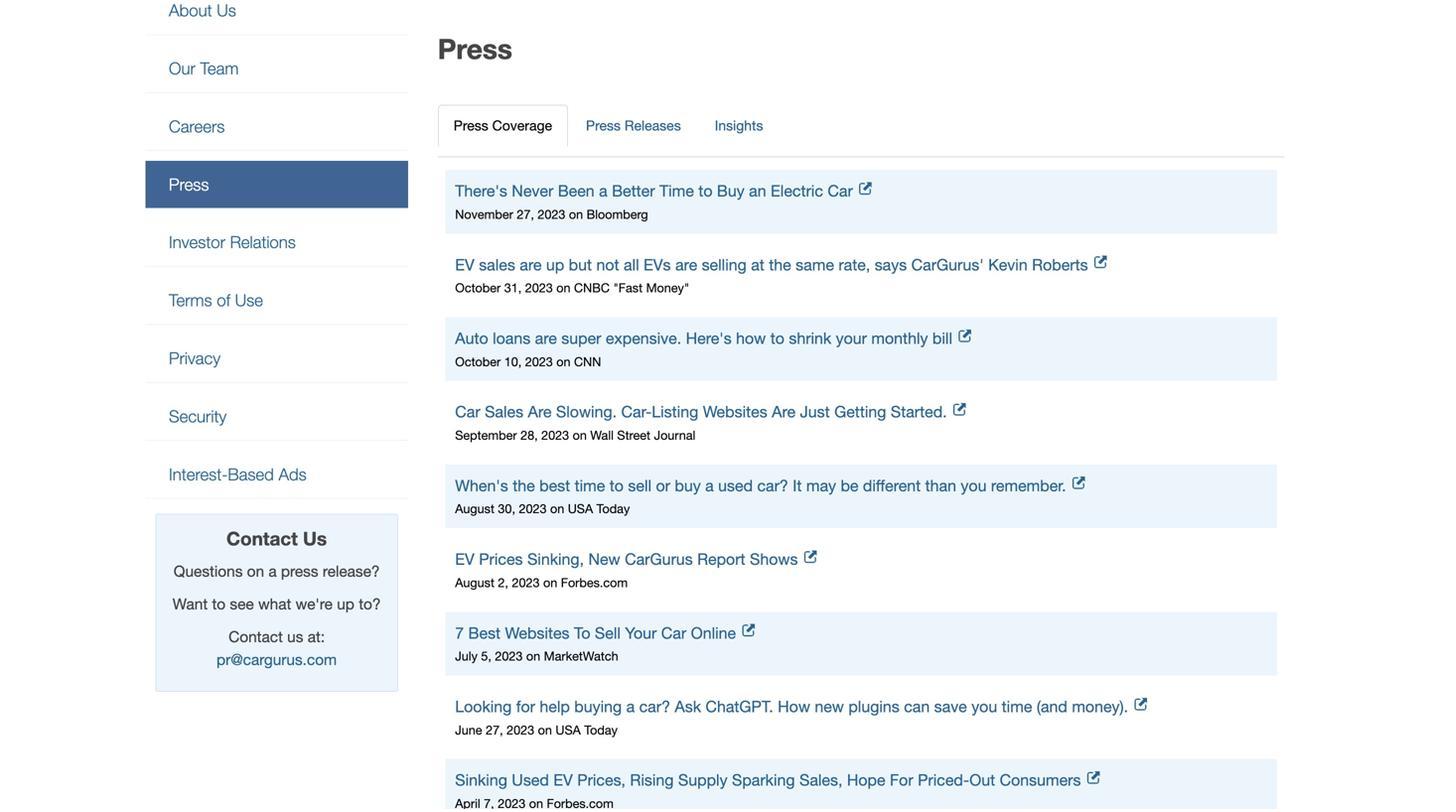 Task type: vqa. For each thing, say whether or not it's contained in the screenshot.
WANT
yes



Task type: locate. For each thing, give the bounding box(es) containing it.
you right than
[[961, 477, 987, 495]]

to right how
[[771, 329, 785, 348]]

us inside menu
[[217, 1, 236, 20]]

usa down help
[[556, 723, 581, 738]]

ev inside ev sales are up but not all evs are selling at the same rate, says cargurus' kevin roberts link
[[455, 256, 475, 274]]

usa down 'best'
[[568, 502, 593, 516]]

bloomberg
[[587, 207, 648, 221]]

0 vertical spatial up
[[546, 256, 565, 274]]

contact for us
[[227, 528, 298, 550]]

there's never been a better time to buy an electric car link
[[455, 180, 1268, 203]]

releases
[[625, 117, 681, 134]]

a inside 'link'
[[599, 182, 608, 200]]

the inside "link"
[[513, 477, 535, 495]]

are for but
[[520, 256, 542, 274]]

us for contact us
[[303, 528, 327, 550]]

bill
[[933, 329, 953, 348]]

press up press coverage
[[438, 32, 513, 65]]

you right save
[[972, 698, 998, 716]]

0 vertical spatial today
[[597, 502, 630, 516]]

2023 for sales
[[525, 281, 553, 295]]

looking
[[455, 698, 512, 716]]

on for for
[[538, 723, 552, 738]]

ev left sales
[[455, 256, 475, 274]]

us
[[287, 628, 303, 646]]

2023 down for
[[507, 723, 535, 738]]

1 vertical spatial us
[[303, 528, 327, 550]]

2023 for the
[[519, 502, 547, 516]]

september
[[455, 428, 517, 443]]

on up the "see"
[[247, 563, 264, 581]]

press inside menu
[[169, 175, 209, 194]]

super
[[562, 329, 602, 348]]

car?
[[758, 477, 789, 495], [640, 698, 671, 716]]

2 august from the top
[[455, 576, 495, 590]]

at
[[751, 256, 765, 274]]

a right been
[[599, 182, 608, 200]]

2023 for never
[[538, 207, 566, 221]]

questions
[[174, 563, 243, 581]]

2 vertical spatial car
[[662, 624, 687, 643]]

money).
[[1072, 698, 1129, 716]]

on for best
[[527, 649, 541, 664]]

0 horizontal spatial websites
[[505, 624, 570, 643]]

1 vertical spatial contact
[[229, 628, 283, 646]]

ev inside 'sinking used ev prices, rising supply sparking sales, hope for priced-out consumers' link
[[554, 772, 573, 790]]

are left 'just'
[[772, 403, 796, 421]]

1 october from the top
[[455, 281, 501, 295]]

contact for us
[[229, 628, 283, 646]]

us up press
[[303, 528, 327, 550]]

supply
[[679, 772, 728, 790]]

about
[[169, 1, 212, 20]]

october down the auto
[[455, 355, 501, 369]]

0 vertical spatial us
[[217, 1, 236, 20]]

1 horizontal spatial us
[[303, 528, 327, 550]]

contact up pr@cargurus.com
[[229, 628, 283, 646]]

at:
[[308, 628, 325, 646]]

to left the 'sell'
[[610, 477, 624, 495]]

websites
[[703, 403, 768, 421], [505, 624, 570, 643]]

here's
[[686, 329, 732, 348]]

on left wall
[[573, 428, 587, 443]]

tab list
[[438, 100, 1285, 158]]

on
[[569, 207, 583, 221], [557, 281, 571, 295], [557, 355, 571, 369], [573, 428, 587, 443], [550, 502, 565, 516], [247, 563, 264, 581], [543, 576, 558, 590], [527, 649, 541, 664], [538, 723, 552, 738]]

you inside "link"
[[961, 477, 987, 495]]

0 vertical spatial august
[[455, 502, 495, 516]]

on for sales
[[557, 281, 571, 295]]

for
[[516, 698, 536, 716]]

0 vertical spatial the
[[769, 256, 792, 274]]

than
[[926, 477, 957, 495]]

to inside "link"
[[610, 477, 624, 495]]

1 vertical spatial 27,
[[486, 723, 503, 738]]

0 horizontal spatial are
[[528, 403, 552, 421]]

1 horizontal spatial websites
[[703, 403, 768, 421]]

2 vertical spatial ev
[[554, 772, 573, 790]]

august for ev
[[455, 576, 495, 590]]

are right evs
[[676, 256, 698, 274]]

31,
[[505, 281, 522, 295]]

27, for there's
[[517, 207, 534, 221]]

cargurus
[[625, 551, 693, 569]]

1 horizontal spatial 27,
[[517, 207, 534, 221]]

on down 'best'
[[550, 502, 565, 516]]

1 vertical spatial the
[[513, 477, 535, 495]]

october down sales
[[455, 281, 501, 295]]

been
[[558, 182, 595, 200]]

press inside 'link'
[[586, 117, 621, 134]]

today for time
[[597, 502, 630, 516]]

ev sales are up but not all evs are selling at the same rate, says cargurus' kevin roberts
[[455, 256, 1089, 274]]

0 vertical spatial car
[[828, 182, 853, 200]]

on for loans
[[557, 355, 571, 369]]

ev inside ev prices sinking, new cargurus report shows link
[[455, 551, 475, 569]]

see
[[230, 596, 254, 613]]

2023 right 5, at bottom left
[[495, 649, 523, 664]]

november 27, 2023 on bloomberg
[[455, 207, 648, 221]]

forbes.com
[[561, 576, 628, 590]]

2,
[[498, 576, 509, 590]]

1 august from the top
[[455, 502, 495, 516]]

2 horizontal spatial car
[[828, 182, 853, 200]]

selling
[[702, 256, 747, 274]]

contact up the questions on a press release?
[[227, 528, 298, 550]]

time right 'best'
[[575, 477, 605, 495]]

0 vertical spatial october
[[455, 281, 501, 295]]

2023 down the never
[[538, 207, 566, 221]]

on right 5, at bottom left
[[527, 649, 541, 664]]

1 vertical spatial websites
[[505, 624, 570, 643]]

2023 right 31,
[[525, 281, 553, 295]]

0 horizontal spatial the
[[513, 477, 535, 495]]

1 vertical spatial august
[[455, 576, 495, 590]]

2023 right 10,
[[525, 355, 553, 369]]

best
[[540, 477, 571, 495]]

0 horizontal spatial 27,
[[486, 723, 503, 738]]

there's
[[455, 182, 508, 200]]

1 vertical spatial ev
[[455, 551, 475, 569]]

on down help
[[538, 723, 552, 738]]

0 vertical spatial usa
[[568, 502, 593, 516]]

questions on a press release?
[[174, 563, 380, 581]]

your
[[836, 329, 867, 348]]

when's the best time to sell or buy a used car? it may be different than you remember.
[[455, 477, 1067, 495]]

ev for ev prices sinking, new cargurus report shows
[[455, 551, 475, 569]]

rising
[[630, 772, 674, 790]]

1 horizontal spatial the
[[769, 256, 792, 274]]

car right your
[[662, 624, 687, 643]]

27, down looking
[[486, 723, 503, 738]]

are for expensive.
[[535, 329, 557, 348]]

are up 'october 10, 2023 on cnn' on the left
[[535, 329, 557, 348]]

time
[[575, 477, 605, 495], [1002, 698, 1033, 716]]

1 horizontal spatial are
[[772, 403, 796, 421]]

on left cnn on the left of page
[[557, 355, 571, 369]]

car? left ask
[[640, 698, 671, 716]]

cnbc
[[574, 281, 610, 295]]

a right buy
[[706, 477, 714, 495]]

august down when's
[[455, 502, 495, 516]]

1 vertical spatial car
[[455, 403, 481, 421]]

1 vertical spatial time
[[1002, 698, 1033, 716]]

up left but
[[546, 256, 565, 274]]

27, down the never
[[517, 207, 534, 221]]

press link
[[146, 161, 408, 208]]

0 horizontal spatial us
[[217, 1, 236, 20]]

1 vertical spatial up
[[337, 596, 355, 613]]

says
[[875, 256, 907, 274]]

car right electric
[[828, 182, 853, 200]]

are up 31,
[[520, 256, 542, 274]]

car? left it
[[758, 477, 789, 495]]

to left "buy"
[[699, 182, 713, 200]]

0 vertical spatial 27,
[[517, 207, 534, 221]]

press left coverage
[[454, 117, 489, 134]]

2023 for sales
[[542, 428, 569, 443]]

1 vertical spatial today
[[585, 723, 618, 738]]

press left the "releases"
[[586, 117, 621, 134]]

websites right listing
[[703, 403, 768, 421]]

to
[[699, 182, 713, 200], [771, 329, 785, 348], [610, 477, 624, 495], [212, 596, 226, 613]]

27, for looking
[[486, 723, 503, 738]]

of
[[217, 291, 230, 310]]

0 vertical spatial time
[[575, 477, 605, 495]]

1 vertical spatial usa
[[556, 723, 581, 738]]

contact inside contact us at: pr@cargurus.com
[[229, 628, 283, 646]]

time inside "link"
[[575, 477, 605, 495]]

on down sinking,
[[543, 576, 558, 590]]

want to see what we're up to?
[[173, 596, 381, 613]]

ev right used
[[554, 772, 573, 790]]

chatgpt.
[[706, 698, 774, 716]]

1 horizontal spatial car
[[662, 624, 687, 643]]

usa for time
[[568, 502, 593, 516]]

today down the 'sell'
[[597, 502, 630, 516]]

ev left prices
[[455, 551, 475, 569]]

2023 right the 28, on the bottom left of page
[[542, 428, 569, 443]]

press down careers
[[169, 175, 209, 194]]

our team link
[[146, 45, 408, 92]]

car inside 'link'
[[828, 182, 853, 200]]

2023 for prices
[[512, 576, 540, 590]]

terms of use link
[[146, 277, 408, 324]]

2 october from the top
[[455, 355, 501, 369]]

investor
[[169, 233, 225, 252]]

menu
[[146, 0, 408, 499]]

2023 right 2,
[[512, 576, 540, 590]]

0 horizontal spatial time
[[575, 477, 605, 495]]

0 vertical spatial car?
[[758, 477, 789, 495]]

relations
[[230, 233, 296, 252]]

car
[[828, 182, 853, 200], [455, 403, 481, 421], [662, 624, 687, 643]]

never
[[512, 182, 554, 200]]

0 vertical spatial you
[[961, 477, 987, 495]]

sinking used ev prices, rising supply sparking sales, hope for priced-out consumers link
[[455, 770, 1268, 792]]

the right at
[[769, 256, 792, 274]]

0 vertical spatial contact
[[227, 528, 298, 550]]

based
[[228, 465, 274, 484]]

marketwatch
[[544, 649, 619, 664]]

contact us
[[227, 528, 327, 550]]

2023 right 30,
[[519, 502, 547, 516]]

buy
[[717, 182, 745, 200]]

today for buying
[[585, 723, 618, 738]]

are up the 28, on the bottom left of page
[[528, 403, 552, 421]]

press
[[438, 32, 513, 65], [454, 117, 489, 134], [586, 117, 621, 134], [169, 175, 209, 194]]

car sales are slowing. car-listing websites are just getting started.
[[455, 403, 948, 421]]

0 vertical spatial ev
[[455, 256, 475, 274]]

august 30, 2023 on usa today
[[455, 502, 630, 516]]

car up september
[[455, 403, 481, 421]]

time left the (and
[[1002, 698, 1033, 716]]

the up 30,
[[513, 477, 535, 495]]

on for sales
[[573, 428, 587, 443]]

2023 for for
[[507, 723, 535, 738]]

1 horizontal spatial car?
[[758, 477, 789, 495]]

interest-
[[169, 465, 228, 484]]

sales
[[485, 403, 524, 421]]

buying
[[575, 698, 622, 716]]

are
[[520, 256, 542, 274], [676, 256, 698, 274], [535, 329, 557, 348]]

insights link
[[699, 105, 779, 147]]

are
[[528, 403, 552, 421], [772, 403, 796, 421]]

getting
[[835, 403, 887, 421]]

1 vertical spatial october
[[455, 355, 501, 369]]

on left cnbc
[[557, 281, 571, 295]]

august left 2,
[[455, 576, 495, 590]]

0 horizontal spatial car?
[[640, 698, 671, 716]]

all
[[624, 256, 640, 274]]

websites up july 5, 2023 on marketwatch
[[505, 624, 570, 643]]

us right about
[[217, 1, 236, 20]]

"fast
[[614, 281, 643, 295]]

up left to?
[[337, 596, 355, 613]]

ev prices sinking, new cargurus report shows link
[[455, 549, 1268, 571]]

on down been
[[569, 207, 583, 221]]

today down buying
[[585, 723, 618, 738]]

august
[[455, 502, 495, 516], [455, 576, 495, 590]]



Task type: describe. For each thing, give the bounding box(es) containing it.
0 horizontal spatial car
[[455, 403, 481, 421]]

ads
[[279, 465, 307, 484]]

1 vertical spatial you
[[972, 698, 998, 716]]

new
[[589, 551, 621, 569]]

roberts
[[1033, 256, 1089, 274]]

to inside 'link'
[[699, 182, 713, 200]]

august 2, 2023 on forbes.com
[[455, 576, 628, 590]]

what
[[258, 596, 291, 613]]

2023 for loans
[[525, 355, 553, 369]]

on for never
[[569, 207, 583, 221]]

2 are from the left
[[772, 403, 796, 421]]

better
[[612, 182, 655, 200]]

journal
[[654, 428, 696, 443]]

release?
[[323, 563, 380, 581]]

2023 for best
[[495, 649, 523, 664]]

ev prices sinking, new cargurus report shows
[[455, 551, 798, 569]]

about us
[[169, 1, 236, 20]]

ev for ev sales are up but not all evs are selling at the same rate, says cargurus' kevin roberts
[[455, 256, 475, 274]]

sinking
[[455, 772, 508, 790]]

cargurus'
[[912, 256, 984, 274]]

7 best websites to sell your car online
[[455, 624, 736, 643]]

september 28, 2023 on wall street journal
[[455, 428, 696, 443]]

online
[[691, 624, 736, 643]]

security link
[[146, 393, 408, 440]]

not
[[597, 256, 620, 274]]

car sales are slowing. car-listing websites are just getting started. link
[[455, 401, 1268, 424]]

privacy link
[[146, 335, 408, 382]]

be
[[841, 477, 859, 495]]

priced-
[[918, 772, 970, 790]]

june 27, 2023 on usa today
[[455, 723, 618, 738]]

it
[[793, 477, 802, 495]]

1 vertical spatial car?
[[640, 698, 671, 716]]

auto loans are super expensive. here's how to shrink your monthly bill
[[455, 329, 953, 348]]

hope
[[847, 772, 886, 790]]

looking for help buying a car? ask chatgpt. how new plugins can save you time (and money). link
[[455, 696, 1268, 719]]

how
[[736, 329, 766, 348]]

ev sales are up but not all evs are selling at the same rate, says cargurus' kevin roberts link
[[455, 254, 1268, 276]]

sinking,
[[528, 551, 584, 569]]

menu containing about us
[[146, 0, 408, 499]]

buy
[[675, 477, 701, 495]]

ask
[[675, 698, 702, 716]]

sparking
[[732, 772, 795, 790]]

prices,
[[578, 772, 626, 790]]

listing
[[652, 403, 699, 421]]

on for prices
[[543, 576, 558, 590]]

loans
[[493, 329, 531, 348]]

help
[[540, 698, 570, 716]]

press
[[281, 563, 319, 581]]

electric
[[771, 182, 824, 200]]

press for 'press' link
[[169, 175, 209, 194]]

press for press coverage
[[454, 117, 489, 134]]

an
[[749, 182, 767, 200]]

pr@cargurus.com link
[[217, 651, 337, 669]]

there's never been a better time to buy an electric car
[[455, 182, 853, 200]]

or
[[656, 477, 671, 495]]

october 10, 2023 on cnn
[[455, 355, 601, 369]]

kevin
[[989, 256, 1028, 274]]

auto
[[455, 329, 489, 348]]

press for press releases
[[586, 117, 621, 134]]

shows
[[750, 551, 798, 569]]

press releases
[[586, 117, 681, 134]]

press coverage
[[454, 117, 553, 134]]

out
[[970, 772, 996, 790]]

1 are from the left
[[528, 403, 552, 421]]

usa for buying
[[556, 723, 581, 738]]

28,
[[521, 428, 538, 443]]

for
[[890, 772, 914, 790]]

interest-based ads
[[169, 465, 307, 484]]

(and
[[1037, 698, 1068, 716]]

1 horizontal spatial time
[[1002, 698, 1033, 716]]

when's the best time to sell or buy a used car? it may be different than you remember. link
[[455, 475, 1268, 497]]

car? inside "link"
[[758, 477, 789, 495]]

careers
[[169, 117, 225, 136]]

save
[[935, 698, 968, 716]]

0 horizontal spatial up
[[337, 596, 355, 613]]

report
[[698, 551, 746, 569]]

press releases link
[[570, 105, 697, 147]]

october for auto
[[455, 355, 501, 369]]

tab list containing press coverage
[[438, 100, 1285, 158]]

october for ev
[[455, 281, 501, 295]]

to left the "see"
[[212, 596, 226, 613]]

may
[[807, 477, 837, 495]]

1 horizontal spatial up
[[546, 256, 565, 274]]

sinking used ev prices, rising supply sparking sales, hope for priced-out consumers
[[455, 772, 1082, 790]]

team
[[200, 59, 239, 78]]

wall
[[591, 428, 614, 443]]

0 vertical spatial websites
[[703, 403, 768, 421]]

june
[[455, 723, 482, 738]]

used
[[719, 477, 753, 495]]

7 best websites to sell your car online link
[[455, 622, 1268, 645]]

want
[[173, 596, 208, 613]]

insights
[[715, 117, 764, 134]]

but
[[569, 256, 592, 274]]

different
[[863, 477, 921, 495]]

on for the
[[550, 502, 565, 516]]

a left press
[[269, 563, 277, 581]]

30,
[[498, 502, 516, 516]]

expensive.
[[606, 329, 682, 348]]

us for about us
[[217, 1, 236, 20]]

a right buying
[[627, 698, 635, 716]]

5,
[[481, 649, 492, 664]]

privacy
[[169, 349, 221, 368]]

used
[[512, 772, 549, 790]]

when's
[[455, 477, 509, 495]]

august for when's
[[455, 502, 495, 516]]

a inside "link"
[[706, 477, 714, 495]]

auto loans are super expensive. here's how to shrink your monthly bill link
[[455, 327, 1268, 350]]

careers link
[[146, 103, 408, 150]]

investor relations
[[169, 233, 296, 252]]

to
[[574, 624, 591, 643]]

same
[[796, 256, 835, 274]]

new
[[815, 698, 845, 716]]

shrink
[[789, 329, 832, 348]]

slowing.
[[556, 403, 617, 421]]

use
[[235, 291, 263, 310]]



